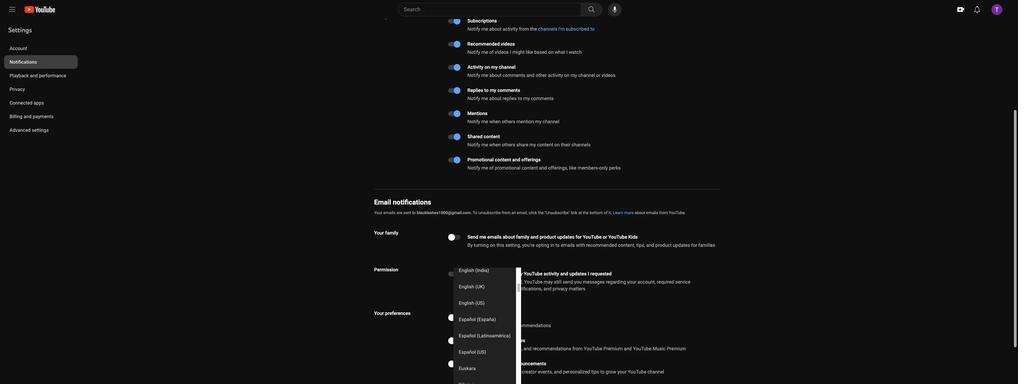 Task type: vqa. For each thing, say whether or not it's contained in the screenshot.


Task type: describe. For each thing, give the bounding box(es) containing it.
send me emails about my youtube activity and updates i requested image
[[448, 272, 461, 277]]

and inside activity on my channel notify me about comments and other activity on my channel or videos
[[527, 73, 535, 78]]

me inside subscriptions notify me about activity from the channels i'm subscribed to
[[482, 26, 489, 32]]

1 vertical spatial comments
[[498, 88, 521, 93]]

and up the you're
[[531, 235, 539, 240]]

activity inside send me emails about my youtube activity and updates i requested if this setting is turned off, youtube may still send you messages regarding your account, required service announcements, legal notifications, and privacy matters
[[544, 271, 560, 277]]

or inside activity on my channel notify me about comments and other activity on my channel or videos
[[597, 73, 601, 78]]

payments
[[33, 114, 54, 119]]

me inside send me emails about my youtube activity and updates i requested if this setting is turned off, youtube may still send you messages regarding your account, required service announcements, legal notifications, and privacy matters
[[480, 271, 487, 277]]

youtube.
[[669, 211, 686, 215]]

click
[[529, 211, 537, 215]]

matters
[[569, 286, 586, 292]]

your preferences for subscriptions notify me about activity from the channels i'm subscribed to
[[374, 14, 411, 19]]

their
[[561, 142, 571, 148]]

preferences for subscriptions
[[385, 14, 411, 19]]

updates down link
[[558, 235, 575, 240]]

and right "events," on the right bottom of the page
[[554, 370, 562, 375]]

promotional content and offerings notify me of promotional content and offerings, like members-only perks
[[468, 157, 621, 171]]

avatar image image
[[992, 4, 1003, 15]]

updates,
[[505, 346, 523, 352]]

still
[[554, 280, 562, 285]]

of inside promotional content and offerings notify me of promotional content and offerings, like members-only perks
[[490, 165, 494, 171]]

my inside mentions notify me when others mention my channel
[[536, 119, 542, 124]]

messages
[[583, 280, 605, 285]]

account
[[10, 46, 27, 51]]

product
[[468, 370, 485, 375]]

emails up turning
[[488, 235, 502, 240]]

to right the sent
[[412, 211, 416, 215]]

privacy
[[10, 87, 25, 92]]

with
[[577, 243, 585, 248]]

0 horizontal spatial i
[[510, 49, 512, 55]]

and up send
[[561, 271, 569, 277]]

content,
[[619, 243, 636, 248]]

about inside send me emails about my youtube activity and updates i requested if this setting is turned off, youtube may still send you messages regarding your account, required service announcements, legal notifications, and privacy matters
[[503, 271, 515, 277]]

content up promotional
[[495, 157, 512, 163]]

notify inside promotional content and offerings notify me of promotional content and offerings, like members-only perks
[[468, 165, 481, 171]]

email,
[[517, 211, 528, 215]]

blacklashes1000@gmail.com
[[417, 211, 471, 215]]

2 vertical spatial of
[[604, 211, 608, 215]]

creator updates and announcements product announcements, creator events, and personalized tips to grow your youtube channel
[[468, 361, 665, 375]]

1 vertical spatial for
[[692, 243, 698, 248]]

about right more
[[635, 211, 646, 215]]

by
[[468, 243, 473, 248]]

is
[[497, 280, 500, 285]]

on inside recommended videos notify me of videos i might like based on what i watch
[[549, 49, 554, 55]]

you're
[[523, 243, 535, 248]]

notify inside mentions notify me when others mention my channel
[[468, 119, 481, 124]]

personalized
[[563, 370, 591, 375]]

shared
[[468, 134, 483, 139]]

notify inside activity on my channel notify me about comments and other activity on my channel or videos
[[468, 73, 481, 78]]

creator
[[468, 361, 484, 367]]

regarding
[[606, 280, 627, 285]]

other
[[536, 73, 547, 78]]

emails right more
[[647, 211, 659, 215]]

1 horizontal spatial i
[[567, 49, 568, 55]]

send for send me emails about family and product updates for youtube or youtube kids by turning on this setting, you're opting in to emails with recommended content, tips, and product updates for families
[[468, 235, 479, 240]]

mentions notify me when others mention my channel
[[468, 111, 560, 124]]

0 vertical spatial product
[[540, 235, 556, 240]]

announcements
[[468, 323, 503, 329]]

tips,
[[637, 243, 646, 248]]

replies
[[468, 88, 484, 93]]

replies to my comments notify me about replies to my comments
[[468, 88, 554, 101]]

requested
[[591, 271, 612, 277]]

my inside shared content notify me when others share my content on their channels
[[530, 142, 536, 148]]

i'm
[[559, 26, 565, 32]]

more
[[625, 211, 634, 215]]

(españa)
[[477, 317, 496, 322]]

to inside creator updates and announcements product announcements, creator events, and personalized tips to grow your youtube channel
[[601, 370, 605, 375]]

activity on my channel notify me about comments and other activity on my channel or videos
[[468, 64, 616, 78]]

turned
[[502, 280, 515, 285]]

connected apps
[[10, 100, 44, 106]]

(us) for english (us)
[[476, 301, 485, 306]]

recommendations inside general product updates announcements and recommendations
[[513, 323, 552, 329]]

mention
[[517, 119, 534, 124]]

like inside promotional content and offerings notify me of promotional content and offerings, like members-only perks
[[570, 165, 577, 171]]

my right replies
[[524, 96, 530, 101]]

of inside recommended videos notify me of videos i might like based on what i watch
[[490, 49, 494, 55]]

members-
[[578, 165, 600, 171]]

announcements, inside send me emails about my youtube activity and updates i requested if this setting is turned off, youtube may still send you messages regarding your account, required service announcements, legal notifications, and privacy matters
[[468, 286, 503, 292]]

unsubscribe
[[479, 211, 501, 215]]

me inside recommended videos notify me of videos i might like based on what i watch
[[482, 49, 489, 55]]

only
[[600, 165, 608, 171]]

notify inside replies to my comments notify me about replies to my comments
[[468, 96, 481, 101]]

shared content notify me when others share my content on their channels
[[468, 134, 591, 148]]

updates inside creator updates and announcements product announcements, creator events, and personalized tips to grow your youtube channel
[[485, 361, 502, 367]]

2 your from the top
[[374, 211, 383, 215]]

events,
[[538, 370, 553, 375]]

send me emails about family and product updates for youtube or youtube kids by turning on this setting, you're opting in to emails with recommended content, tips, and product updates for families
[[468, 235, 716, 248]]

tips
[[592, 370, 600, 375]]

to right replies
[[518, 96, 523, 101]]

content up promotional content and offerings notify me of promotional content and offerings, like members-only perks
[[538, 142, 554, 148]]

my right replies on the left
[[490, 88, 497, 93]]

permission
[[374, 267, 399, 273]]

an
[[512, 211, 516, 215]]

based
[[535, 49, 548, 55]]

settings
[[32, 127, 49, 133]]

1 horizontal spatial the
[[538, 211, 544, 215]]

announcements
[[512, 361, 547, 367]]

español for español (latinoamérica)
[[459, 333, 476, 339]]

music
[[653, 346, 666, 352]]

what
[[555, 49, 566, 55]]

my right activity
[[492, 64, 498, 70]]

english for english (india)
[[459, 268, 474, 273]]

and right tips,
[[647, 243, 655, 248]]

families
[[699, 243, 716, 248]]

service
[[676, 280, 691, 285]]

send me emails about my youtube activity and updates i requested if this setting is turned off, youtube may still send you messages regarding your account, required service announcements, legal notifications, and privacy matters
[[468, 271, 691, 292]]

(india)
[[476, 268, 489, 273]]

promotional
[[468, 157, 494, 163]]

notify inside recommended videos notify me of videos i might like based on what i watch
[[468, 49, 481, 55]]

updates left families
[[673, 243, 691, 248]]

legal
[[504, 286, 514, 292]]

español (us)
[[459, 350, 486, 355]]

on down the "what"
[[565, 73, 570, 78]]

(uk)
[[476, 284, 485, 290]]

offerings,
[[549, 165, 569, 171]]

you
[[575, 280, 582, 285]]

might
[[513, 49, 525, 55]]

channel down might
[[499, 64, 516, 70]]

billing
[[10, 114, 22, 119]]

me inside shared content notify me when others share my content on their channels
[[482, 142, 489, 148]]

(latinoamérica)
[[477, 333, 511, 339]]

my down watch
[[571, 73, 578, 78]]

your family
[[374, 230, 399, 236]]

english (india)
[[459, 268, 489, 273]]

to inside subscriptions notify me about activity from the channels i'm subscribed to
[[591, 26, 595, 32]]

and right updates,
[[524, 346, 532, 352]]

and down offerings
[[539, 165, 547, 171]]

preferences for general
[[385, 311, 411, 316]]

español for español (us)
[[459, 350, 476, 355]]

notifications
[[10, 59, 37, 65]]

channel down watch
[[579, 73, 595, 78]]

subscriptions notify me about activity from the channels i'm subscribed to
[[468, 18, 595, 32]]

opting
[[536, 243, 550, 248]]

offerings
[[522, 157, 541, 163]]

link
[[571, 211, 578, 215]]

0 horizontal spatial premium
[[488, 338, 507, 344]]

channels inside shared content notify me when others share my content on their channels
[[572, 142, 591, 148]]

channel inside creator updates and announcements product announcements, creator events, and personalized tips to grow your youtube channel
[[648, 370, 665, 375]]

in
[[551, 243, 555, 248]]

content down offerings
[[522, 165, 538, 171]]



Task type: locate. For each thing, give the bounding box(es) containing it.
me inside activity on my channel notify me about comments and other activity on my channel or videos
[[482, 73, 489, 78]]

learn
[[614, 211, 624, 215]]

activity right the other
[[548, 73, 563, 78]]

notify inside subscriptions notify me about activity from the channels i'm subscribed to
[[468, 26, 481, 32]]

announcements, down setting
[[468, 286, 503, 292]]

list box
[[454, 96, 516, 385]]

0 vertical spatial or
[[597, 73, 601, 78]]

0 vertical spatial like
[[526, 49, 533, 55]]

1 vertical spatial your
[[618, 370, 627, 375]]

about down subscriptions
[[490, 26, 502, 32]]

notifications
[[393, 198, 432, 207]]

0 vertical spatial announcements,
[[468, 286, 503, 292]]

activity inside activity on my channel notify me about comments and other activity on my channel or videos
[[548, 73, 563, 78]]

emails inside send me emails about my youtube activity and updates i requested if this setting is turned off, youtube may still send you messages regarding your account, required service announcements, legal notifications, and privacy matters
[[488, 271, 502, 277]]

1 vertical spatial like
[[570, 165, 577, 171]]

2 vertical spatial activity
[[544, 271, 560, 277]]

None search field
[[386, 3, 604, 16]]

connected
[[10, 100, 32, 106]]

learn more link
[[614, 210, 634, 216]]

2 send from the top
[[468, 271, 479, 277]]

español up creator
[[459, 350, 476, 355]]

updates inside send me emails about my youtube activity and updates i requested if this setting is turned off, youtube may still send you messages regarding your account, required service announcements, legal notifications, and privacy matters
[[570, 271, 587, 277]]

2 vertical spatial español
[[459, 350, 476, 355]]

from up creator updates and announcements product announcements, creator events, and personalized tips to grow your youtube channel
[[573, 346, 583, 352]]

sent
[[404, 211, 411, 215]]

3 notify from the top
[[468, 73, 481, 78]]

4 your from the top
[[374, 311, 384, 316]]

videos
[[501, 41, 515, 47], [495, 49, 509, 55], [602, 73, 616, 78]]

my right share
[[530, 142, 536, 148]]

updates inside general product updates announcements and recommendations
[[503, 315, 520, 320]]

activity inside subscriptions notify me about activity from the channels i'm subscribed to
[[503, 26, 518, 32]]

about inside send me emails about family and product updates for youtube or youtube kids by turning on this setting, you're opting in to emails with recommended content, tips, and product updates for families
[[503, 235, 515, 240]]

about inside activity on my channel notify me about comments and other activity on my channel or videos
[[490, 73, 502, 78]]

account,
[[638, 280, 656, 285]]

to right subscribed
[[591, 26, 595, 32]]

1 vertical spatial channels
[[572, 142, 591, 148]]

settings
[[8, 26, 32, 34]]

your left account, in the right of the page
[[628, 280, 637, 285]]

and down 'may'
[[544, 286, 552, 292]]

english up if
[[459, 268, 474, 273]]

5 notify from the top
[[468, 119, 481, 124]]

activity
[[468, 64, 484, 70]]

1 vertical spatial others
[[502, 142, 516, 148]]

2 others from the top
[[502, 142, 516, 148]]

updates up the you in the right of the page
[[570, 271, 587, 277]]

share
[[517, 142, 529, 148]]

playback
[[10, 73, 29, 78]]

if
[[468, 280, 471, 285]]

content right shared
[[484, 134, 500, 139]]

recommended
[[587, 243, 617, 248]]

when inside mentions notify me when others mention my channel
[[490, 119, 501, 124]]

others left share
[[502, 142, 516, 148]]

2 vertical spatial videos
[[602, 73, 616, 78]]

youtube premium updates announcements, updates, and recommendations from youtube premium and youtube music premium
[[468, 338, 687, 352]]

or inside send me emails about family and product updates for youtube or youtube kids by turning on this setting, you're opting in to emails with recommended content, tips, and product updates for families
[[603, 235, 608, 240]]

channel down music
[[648, 370, 665, 375]]

turning
[[474, 243, 489, 248]]

youtube inside creator updates and announcements product announcements, creator events, and personalized tips to grow your youtube channel
[[628, 370, 647, 375]]

1 vertical spatial this
[[472, 280, 480, 285]]

notify down recommended
[[468, 49, 481, 55]]

6 notify from the top
[[468, 142, 481, 148]]

subscribed
[[566, 26, 590, 32]]

watch
[[569, 49, 582, 55]]

on inside shared content notify me when others share my content on their channels
[[555, 142, 560, 148]]

0 horizontal spatial this
[[472, 280, 480, 285]]

privacy link
[[4, 82, 78, 96], [4, 82, 78, 96]]

send inside send me emails about my youtube activity and updates i requested if this setting is turned off, youtube may still send you messages regarding your account, required service announcements, legal notifications, and privacy matters
[[468, 271, 479, 277]]

3 español from the top
[[459, 350, 476, 355]]

2 vertical spatial product
[[485, 315, 502, 320]]

english
[[459, 268, 474, 273], [459, 284, 474, 290], [459, 301, 474, 306]]

like right might
[[526, 49, 533, 55]]

notify inside shared content notify me when others share my content on their channels
[[468, 142, 481, 148]]

1 horizontal spatial product
[[540, 235, 556, 240]]

euskara
[[459, 366, 476, 372]]

family inside send me emails about family and product updates for youtube or youtube kids by turning on this setting, you're opting in to emails with recommended content, tips, and product updates for families
[[517, 235, 530, 240]]

advanced settings
[[10, 127, 49, 133]]

1 vertical spatial announcements,
[[486, 370, 521, 375]]

family up the you're
[[517, 235, 530, 240]]

your inside send me emails about my youtube activity and updates i requested if this setting is turned off, youtube may still send you messages regarding your account, required service announcements, legal notifications, and privacy matters
[[628, 280, 637, 285]]

0 vertical spatial español
[[459, 317, 476, 322]]

on left their
[[555, 142, 560, 148]]

1 vertical spatial of
[[490, 165, 494, 171]]

(us) for español (us)
[[477, 350, 486, 355]]

(us)
[[476, 301, 485, 306], [477, 350, 486, 355]]

like inside recommended videos notify me of videos i might like based on what i watch
[[526, 49, 533, 55]]

0 horizontal spatial like
[[526, 49, 533, 55]]

on right activity
[[485, 64, 490, 70]]

channels left i'm
[[539, 26, 558, 32]]

family
[[385, 230, 399, 236], [517, 235, 530, 240]]

about inside replies to my comments notify me about replies to my comments
[[490, 96, 502, 101]]

videos inside activity on my channel notify me about comments and other activity on my channel or videos
[[602, 73, 616, 78]]

channel right mention
[[543, 119, 560, 124]]

your inside creator updates and announcements product announcements, creator events, and personalized tips to grow your youtube channel
[[618, 370, 627, 375]]

to right "tips"
[[601, 370, 605, 375]]

español (latinoamérica)
[[459, 333, 511, 339]]

about inside subscriptions notify me about activity from the channels i'm subscribed to
[[490, 26, 502, 32]]

others inside shared content notify me when others share my content on their channels
[[502, 142, 516, 148]]

2 your preferences from the top
[[374, 311, 411, 316]]

premium up grow
[[604, 346, 623, 352]]

2 vertical spatial comments
[[531, 96, 554, 101]]

product inside general product updates announcements and recommendations
[[485, 315, 502, 320]]

channels inside subscriptions notify me about activity from the channels i'm subscribed to
[[539, 26, 558, 32]]

when inside shared content notify me when others share my content on their channels
[[490, 142, 501, 148]]

0 vertical spatial recommendations
[[513, 323, 552, 329]]

grow
[[606, 370, 617, 375]]

1 send from the top
[[468, 235, 479, 240]]

channel inside mentions notify me when others mention my channel
[[543, 119, 560, 124]]

to
[[473, 211, 478, 215]]

send up by
[[468, 235, 479, 240]]

to inside send me emails about family and product updates for youtube or youtube kids by turning on this setting, you're opting in to emails with recommended content, tips, and product updates for families
[[556, 243, 560, 248]]

your preferences for general product updates announcements and recommendations
[[374, 311, 411, 316]]

0 horizontal spatial the
[[531, 26, 537, 32]]

me down subscriptions
[[482, 26, 489, 32]]

send for send me emails about my youtube activity and updates i requested if this setting is turned off, youtube may still send you messages regarding your account, required service announcements, legal notifications, and privacy matters
[[468, 271, 479, 277]]

on right turning
[[490, 243, 496, 248]]

about up replies to my comments notify me about replies to my comments
[[490, 73, 502, 78]]

billing and payments
[[10, 114, 54, 119]]

1 notify from the top
[[468, 26, 481, 32]]

Search text field
[[404, 5, 580, 14]]

my up off,
[[517, 271, 523, 277]]

updates down announcements, in the bottom left of the page
[[485, 361, 502, 367]]

channel
[[499, 64, 516, 70], [579, 73, 595, 78], [543, 119, 560, 124], [648, 370, 665, 375]]

0 vertical spatial comments
[[503, 73, 526, 78]]

recommended videos notify me of videos i might like based on what i watch
[[468, 41, 582, 55]]

i right the "what"
[[567, 49, 568, 55]]

kids
[[629, 235, 638, 240]]

1 your preferences from the top
[[374, 14, 411, 19]]

recommendations inside youtube premium updates announcements, updates, and recommendations from youtube premium and youtube music premium
[[533, 346, 572, 352]]

0 horizontal spatial product
[[485, 315, 502, 320]]

español
[[459, 317, 476, 322], [459, 333, 476, 339], [459, 350, 476, 355]]

bottom
[[590, 211, 603, 215]]

at
[[579, 211, 582, 215]]

0 vertical spatial for
[[576, 235, 582, 240]]

this
[[497, 243, 505, 248], [472, 280, 480, 285]]

channels i'm subscribed to link
[[539, 26, 595, 32]]

2 horizontal spatial i
[[588, 271, 590, 277]]

channels right their
[[572, 142, 591, 148]]

1 horizontal spatial family
[[517, 235, 530, 240]]

0 vertical spatial channels
[[539, 26, 558, 32]]

1 vertical spatial when
[[490, 142, 501, 148]]

3 your from the top
[[374, 230, 384, 236]]

others inside mentions notify me when others mention my channel
[[502, 119, 516, 124]]

i
[[510, 49, 512, 55], [567, 49, 568, 55], [588, 271, 590, 277]]

notify down shared
[[468, 142, 481, 148]]

0 vertical spatial your
[[628, 280, 637, 285]]

1 vertical spatial send
[[468, 271, 479, 277]]

others left mention
[[502, 119, 516, 124]]

me down shared
[[482, 142, 489, 148]]

7 notify from the top
[[468, 165, 481, 171]]

this right if
[[472, 280, 480, 285]]

emails up is
[[488, 271, 502, 277]]

comments inside activity on my channel notify me about comments and other activity on my channel or videos
[[503, 73, 526, 78]]

(us) up creator
[[477, 350, 486, 355]]

1 horizontal spatial channels
[[572, 142, 591, 148]]

of down the promotional in the top left of the page
[[490, 165, 494, 171]]

2 vertical spatial english
[[459, 301, 474, 306]]

2 horizontal spatial product
[[656, 243, 672, 248]]

product up in
[[540, 235, 556, 240]]

activity
[[503, 26, 518, 32], [548, 73, 563, 78], [544, 271, 560, 277]]

required
[[657, 280, 675, 285]]

0 horizontal spatial family
[[385, 230, 399, 236]]

me down the promotional in the top left of the page
[[482, 165, 489, 171]]

setting
[[481, 280, 496, 285]]

0 vertical spatial when
[[490, 119, 501, 124]]

about up turned
[[503, 271, 515, 277]]

0 horizontal spatial or
[[597, 73, 601, 78]]

0 horizontal spatial for
[[576, 235, 582, 240]]

for up the with
[[576, 235, 582, 240]]

1 vertical spatial español
[[459, 333, 476, 339]]

1 vertical spatial your preferences
[[374, 311, 411, 316]]

premium right music
[[667, 346, 687, 352]]

recommended
[[468, 41, 500, 47]]

mentions
[[468, 111, 488, 116]]

0 horizontal spatial your
[[618, 370, 627, 375]]

and left the other
[[527, 73, 535, 78]]

emails left the with
[[561, 243, 575, 248]]

from
[[519, 26, 529, 32], [502, 211, 511, 215], [660, 211, 668, 215], [573, 346, 583, 352]]

me up setting
[[480, 271, 487, 277]]

on left the "what"
[[549, 49, 554, 55]]

1 español from the top
[[459, 317, 476, 322]]

replies
[[503, 96, 517, 101]]

1 vertical spatial english
[[459, 284, 474, 290]]

activity up 'may'
[[544, 271, 560, 277]]

email
[[374, 198, 391, 207]]

setting,
[[506, 243, 521, 248]]

2 notify from the top
[[468, 49, 481, 55]]

0 vertical spatial preferences
[[385, 14, 411, 19]]

i up messages
[[588, 271, 590, 277]]

updates inside youtube premium updates announcements, updates, and recommendations from youtube premium and youtube music premium
[[508, 338, 526, 344]]

1 vertical spatial recommendations
[[533, 346, 572, 352]]

comments up replies to my comments notify me about replies to my comments
[[503, 73, 526, 78]]

notify
[[468, 26, 481, 32], [468, 49, 481, 55], [468, 73, 481, 78], [468, 96, 481, 101], [468, 119, 481, 124], [468, 142, 481, 148], [468, 165, 481, 171]]

english for english (uk)
[[459, 284, 474, 290]]

notify down activity
[[468, 73, 481, 78]]

.
[[471, 211, 472, 215]]

premium up announcements, in the bottom left of the page
[[488, 338, 507, 344]]

emails left the are
[[384, 211, 396, 215]]

my inside send me emails about my youtube activity and updates i requested if this setting is turned off, youtube may still send you messages regarding your account, required service announcements, legal notifications, and privacy matters
[[517, 271, 523, 277]]

english left (uk)
[[459, 284, 474, 290]]

0 vertical spatial (us)
[[476, 301, 485, 306]]

about up setting,
[[503, 235, 515, 240]]

this inside send me emails about family and product updates for youtube or youtube kids by turning on this setting, you're opting in to emails with recommended content, tips, and product updates for families
[[497, 243, 505, 248]]

subscriptions
[[468, 18, 497, 24]]

for left families
[[692, 243, 698, 248]]

and up promotional
[[513, 157, 521, 163]]

2 when from the top
[[490, 142, 501, 148]]

0 horizontal spatial channels
[[539, 26, 558, 32]]

from left the youtube.
[[660, 211, 668, 215]]

1 english from the top
[[459, 268, 474, 273]]

español up "español (us)"
[[459, 333, 476, 339]]

premium
[[488, 338, 507, 344], [604, 346, 623, 352], [667, 346, 687, 352]]

family down the are
[[385, 230, 399, 236]]

1 horizontal spatial premium
[[604, 346, 623, 352]]

1 when from the top
[[490, 119, 501, 124]]

2 horizontal spatial premium
[[667, 346, 687, 352]]

me inside mentions notify me when others mention my channel
[[482, 119, 489, 124]]

1 horizontal spatial this
[[497, 243, 505, 248]]

on inside send me emails about family and product updates for youtube or youtube kids by turning on this setting, you're opting in to emails with recommended content, tips, and product updates for families
[[490, 243, 496, 248]]

updates
[[558, 235, 575, 240], [673, 243, 691, 248], [570, 271, 587, 277], [503, 315, 520, 320], [508, 338, 526, 344], [485, 361, 502, 367]]

and right "playback"
[[30, 73, 38, 78]]

from left an
[[502, 211, 511, 215]]

4 notify from the top
[[468, 96, 481, 101]]

i inside send me emails about my youtube activity and updates i requested if this setting is turned off, youtube may still send you messages regarding your account, required service announcements, legal notifications, and privacy matters
[[588, 271, 590, 277]]

me down activity
[[482, 73, 489, 78]]

0 vertical spatial english
[[459, 268, 474, 273]]

1 vertical spatial product
[[656, 243, 672, 248]]

1 horizontal spatial your
[[628, 280, 637, 285]]

announcements, down updates,
[[486, 370, 521, 375]]

like right offerings,
[[570, 165, 577, 171]]

and left music
[[624, 346, 632, 352]]

english up general
[[459, 301, 474, 306]]

3 english from the top
[[459, 301, 474, 306]]

advanced
[[10, 127, 31, 133]]

and inside general product updates announcements and recommendations
[[504, 323, 512, 329]]

the inside subscriptions notify me about activity from the channels i'm subscribed to
[[531, 26, 537, 32]]

it.
[[609, 211, 613, 215]]

announcements,
[[468, 346, 504, 352]]

1 horizontal spatial for
[[692, 243, 698, 248]]

1 your from the top
[[374, 14, 384, 19]]

i left might
[[510, 49, 512, 55]]

about left replies
[[490, 96, 502, 101]]

the up recommended videos notify me of videos i might like based on what i watch
[[531, 26, 537, 32]]

your emails are sent to blacklashes1000@gmail.com . to unsubscribe from an email, click the "unsubscribe" link at the bottom of it. learn more about emails from youtube.
[[374, 211, 686, 215]]

me
[[482, 26, 489, 32], [482, 49, 489, 55], [482, 73, 489, 78], [482, 96, 489, 101], [482, 119, 489, 124], [482, 142, 489, 148], [482, 165, 489, 171], [480, 235, 487, 240], [480, 271, 487, 277]]

and
[[527, 73, 535, 78], [30, 73, 38, 78], [24, 114, 32, 119], [513, 157, 521, 163], [539, 165, 547, 171], [531, 235, 539, 240], [647, 243, 655, 248], [561, 271, 569, 277], [544, 286, 552, 292], [504, 323, 512, 329], [524, 346, 532, 352], [624, 346, 632, 352], [503, 361, 511, 367], [554, 370, 562, 375]]

comments
[[503, 73, 526, 78], [498, 88, 521, 93], [531, 96, 554, 101]]

1 horizontal spatial or
[[603, 235, 608, 240]]

may
[[544, 280, 553, 285]]

0 vertical spatial of
[[490, 49, 494, 55]]

this inside send me emails about my youtube activity and updates i requested if this setting is turned off, youtube may still send you messages regarding your account, required service announcements, legal notifications, and privacy matters
[[472, 280, 480, 285]]

and right billing
[[24, 114, 32, 119]]

english for english (us)
[[459, 301, 474, 306]]

off,
[[516, 280, 523, 285]]

0 vertical spatial others
[[502, 119, 516, 124]]

this left setting,
[[497, 243, 505, 248]]

0 vertical spatial send
[[468, 235, 479, 240]]

email notifications
[[374, 198, 432, 207]]

1 horizontal spatial like
[[570, 165, 577, 171]]

notifications link
[[4, 55, 78, 69], [4, 55, 78, 69]]

list box containing english (india)
[[454, 96, 516, 385]]

1 others from the top
[[502, 119, 516, 124]]

send up if
[[468, 271, 479, 277]]

2 horizontal spatial the
[[583, 211, 589, 215]]

notifications,
[[516, 286, 543, 292]]

0 vertical spatial videos
[[501, 41, 515, 47]]

0 vertical spatial activity
[[503, 26, 518, 32]]

me up turning
[[480, 235, 487, 240]]

comments up replies
[[498, 88, 521, 93]]

0 vertical spatial this
[[497, 243, 505, 248]]

2 english from the top
[[459, 284, 474, 290]]

2 preferences from the top
[[385, 311, 411, 316]]

and down updates,
[[503, 361, 511, 367]]

1 vertical spatial or
[[603, 235, 608, 240]]

(us) up general
[[476, 301, 485, 306]]

when up the promotional in the top left of the page
[[490, 142, 501, 148]]

me inside send me emails about family and product updates for youtube or youtube kids by turning on this setting, you're opting in to emails with recommended content, tips, and product updates for families
[[480, 235, 487, 240]]

your right grow
[[618, 370, 627, 375]]

from inside youtube premium updates announcements, updates, and recommendations from youtube premium and youtube music premium
[[573, 346, 583, 352]]

are
[[397, 211, 403, 215]]

1 vertical spatial preferences
[[385, 311, 411, 316]]

español (españa)
[[459, 317, 496, 322]]

español for español (españa)
[[459, 317, 476, 322]]

"unsubscribe"
[[545, 211, 570, 215]]

content
[[484, 134, 500, 139], [538, 142, 554, 148], [495, 157, 512, 163], [522, 165, 538, 171]]

from inside subscriptions notify me about activity from the channels i'm subscribed to
[[519, 26, 529, 32]]

me inside promotional content and offerings notify me of promotional content and offerings, like members-only perks
[[482, 165, 489, 171]]

1 vertical spatial videos
[[495, 49, 509, 55]]

english (uk)
[[459, 284, 485, 290]]

your preferences
[[374, 14, 411, 19], [374, 311, 411, 316]]

0 vertical spatial your preferences
[[374, 14, 411, 19]]

1 preferences from the top
[[385, 14, 411, 19]]

me inside replies to my comments notify me about replies to my comments
[[482, 96, 489, 101]]

announcements, inside creator updates and announcements product announcements, creator events, and personalized tips to grow your youtube channel
[[486, 370, 521, 375]]

to right in
[[556, 243, 560, 248]]

send
[[563, 280, 573, 285]]

perks
[[610, 165, 621, 171]]

2 español from the top
[[459, 333, 476, 339]]

1 vertical spatial (us)
[[477, 350, 486, 355]]

apps
[[34, 100, 44, 106]]

to right replies on the left
[[485, 88, 489, 93]]

send inside send me emails about family and product updates for youtube or youtube kids by turning on this setting, you're opting in to emails with recommended content, tips, and product updates for families
[[468, 235, 479, 240]]

of
[[490, 49, 494, 55], [490, 165, 494, 171], [604, 211, 608, 215]]

1 vertical spatial activity
[[548, 73, 563, 78]]



